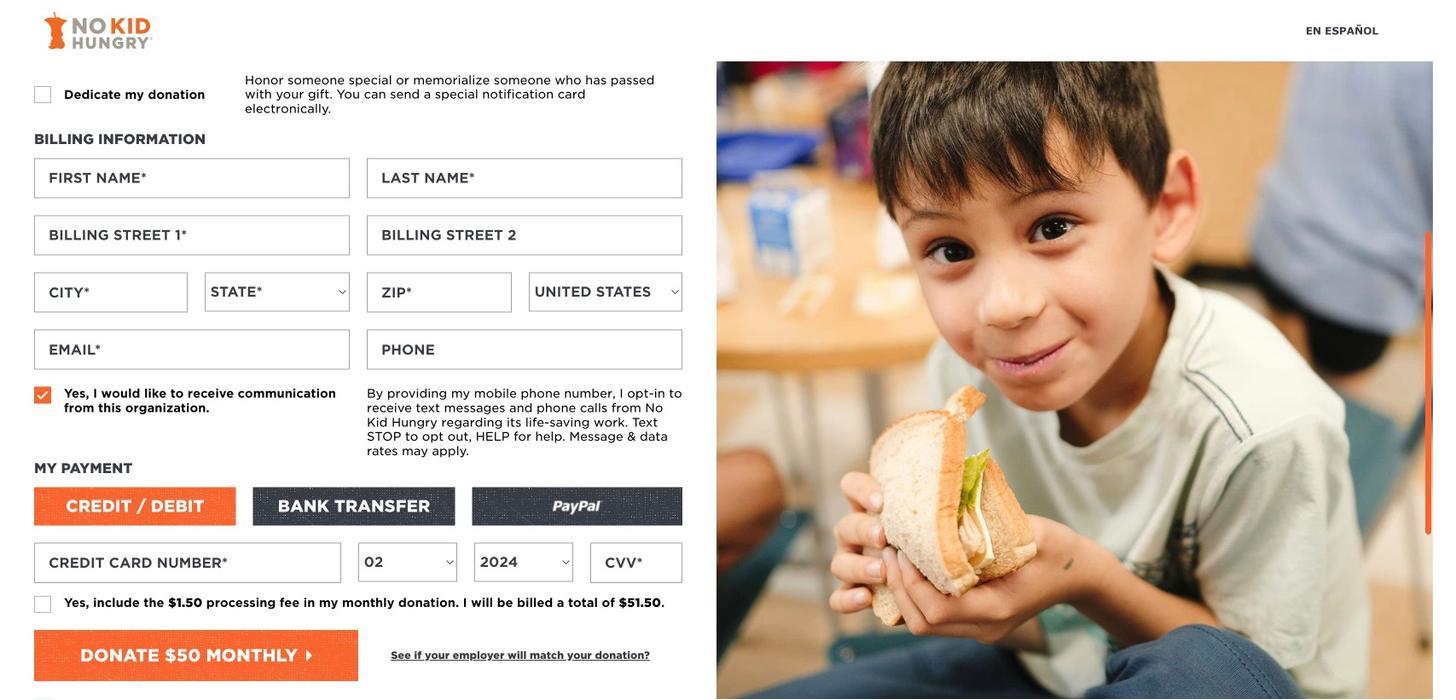 Task type: locate. For each thing, give the bounding box(es) containing it.
First Name text field
[[34, 158, 350, 198]]

Billing Street 1 text field
[[34, 215, 350, 256]]

City text field
[[34, 273, 188, 313]]

see if your employer will match your donation? element
[[391, 648, 650, 664]]

yes, i would like to receive communication from share our strength. element
[[34, 387, 51, 404]]

Phone text field
[[367, 330, 682, 370]]

CVV Number text field
[[590, 543, 682, 583]]

no kid hungry donation image
[[717, 61, 1433, 700]]



Task type: describe. For each thing, give the bounding box(es) containing it.
Zip text field
[[367, 273, 512, 313]]

Last Name text field
[[367, 158, 682, 198]]

yes, i would like to receive communication from share our strength. image
[[34, 387, 51, 404]]

Billing Street 2 text field
[[367, 215, 682, 256]]

Credit Card Number telephone field
[[34, 543, 341, 583]]

pay with paypal image
[[549, 495, 606, 518]]

Email email field
[[34, 330, 350, 370]]



